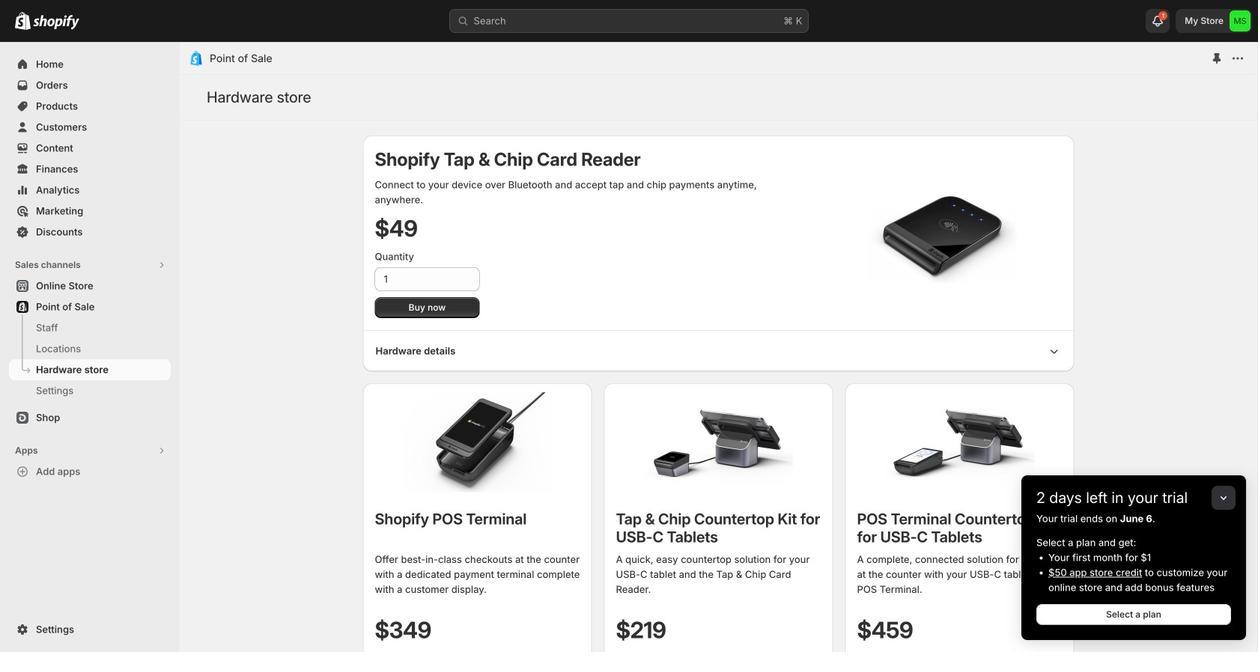 Task type: vqa. For each thing, say whether or not it's contained in the screenshot.
First order
no



Task type: locate. For each thing, give the bounding box(es) containing it.
shopify image
[[15, 12, 31, 30], [33, 15, 79, 30]]

1 horizontal spatial shopify image
[[33, 15, 79, 30]]



Task type: describe. For each thing, give the bounding box(es) containing it.
icon for point of sale image
[[189, 51, 204, 66]]

0 horizontal spatial shopify image
[[15, 12, 31, 30]]

fullscreen dialog
[[180, 42, 1258, 653]]

my store image
[[1230, 10, 1251, 31]]



